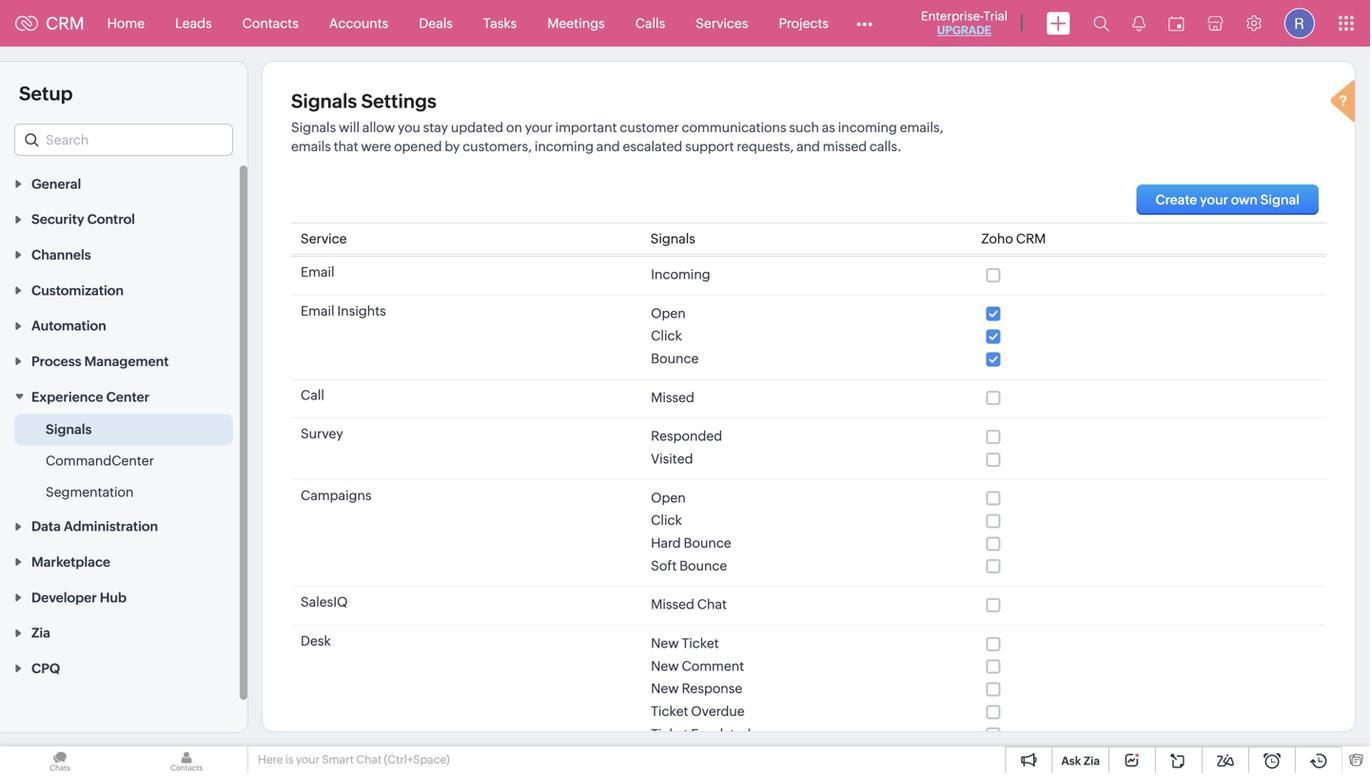 Task type: locate. For each thing, give the bounding box(es) containing it.
1 vertical spatial open
[[651, 490, 686, 506]]

click down incoming
[[651, 328, 682, 344]]

search image
[[1094, 15, 1110, 31]]

visited
[[651, 452, 693, 467]]

2 horizontal spatial your
[[1200, 192, 1229, 207]]

0 vertical spatial open
[[651, 306, 686, 321]]

0 vertical spatial your
[[525, 120, 553, 135]]

0 horizontal spatial zia
[[31, 626, 50, 641]]

campaigns
[[301, 488, 372, 503]]

smart
[[322, 754, 354, 767]]

segmentation
[[46, 485, 134, 500]]

new for new ticket
[[651, 636, 679, 651]]

open down incoming
[[651, 306, 686, 321]]

1 click from the top
[[651, 328, 682, 344]]

cpq
[[31, 662, 60, 677]]

escalated
[[623, 139, 683, 154]]

1 vertical spatial new
[[651, 659, 679, 674]]

0 horizontal spatial your
[[296, 754, 320, 767]]

commandcenter link
[[46, 451, 154, 471]]

incoming down important
[[535, 139, 594, 154]]

emails
[[291, 139, 331, 154]]

bounce for soft bounce
[[680, 558, 727, 574]]

missed down soft
[[651, 597, 695, 613]]

1 open from the top
[[651, 306, 686, 321]]

accounts link
[[314, 0, 404, 46]]

bounce up responded
[[651, 351, 699, 366]]

contacts link
[[227, 0, 314, 46]]

0 vertical spatial ticket
[[682, 636, 719, 651]]

you
[[398, 120, 421, 135]]

profile element
[[1273, 0, 1327, 46]]

email
[[301, 265, 335, 280], [301, 303, 335, 319]]

data
[[31, 519, 61, 535]]

1 vertical spatial your
[[1200, 192, 1229, 207]]

chat right the smart
[[356, 754, 382, 767]]

0 horizontal spatial incoming
[[535, 139, 594, 154]]

chats image
[[0, 747, 120, 774]]

click for bounce
[[651, 328, 682, 344]]

ticket
[[682, 636, 719, 651], [651, 704, 689, 719], [651, 727, 689, 742]]

new up new comment
[[651, 636, 679, 651]]

click up hard
[[651, 513, 682, 528]]

crm right the logo on the top of page
[[46, 14, 84, 33]]

None field
[[14, 124, 233, 156]]

marketplace button
[[0, 544, 247, 580]]

developer hub
[[31, 590, 127, 606]]

customization
[[31, 283, 124, 298]]

signals down experience
[[46, 422, 92, 437]]

1 vertical spatial click
[[651, 513, 682, 528]]

2 vertical spatial your
[[296, 754, 320, 767]]

commandcenter
[[46, 453, 154, 469]]

2 open from the top
[[651, 490, 686, 506]]

zia right ask
[[1084, 755, 1100, 768]]

tasks link
[[468, 0, 532, 46]]

missed up responded
[[651, 390, 695, 405]]

1 vertical spatial chat
[[356, 754, 382, 767]]

soft bounce
[[651, 558, 727, 574]]

email down service
[[301, 265, 335, 280]]

missed
[[651, 390, 695, 405], [651, 597, 695, 613]]

1 vertical spatial crm
[[1016, 231, 1046, 247]]

requests,
[[737, 139, 794, 154]]

missed
[[823, 139, 867, 154]]

2 vertical spatial ticket
[[651, 727, 689, 742]]

1 vertical spatial missed
[[651, 597, 695, 613]]

ask zia
[[1062, 755, 1100, 768]]

1 horizontal spatial your
[[525, 120, 553, 135]]

1 vertical spatial email
[[301, 303, 335, 319]]

zia up cpq
[[31, 626, 50, 641]]

updated
[[451, 120, 504, 135]]

signals settings
[[291, 90, 437, 112]]

new down new ticket at the bottom of the page
[[651, 659, 679, 674]]

open for hard bounce
[[651, 490, 686, 506]]

1 new from the top
[[651, 636, 679, 651]]

that
[[334, 139, 358, 154]]

enterprise-
[[921, 9, 984, 23]]

and down important
[[597, 139, 620, 154]]

enterprise-trial upgrade
[[921, 9, 1008, 37]]

1 horizontal spatial zia
[[1084, 755, 1100, 768]]

incoming
[[838, 120, 897, 135], [535, 139, 594, 154]]

click
[[651, 328, 682, 344], [651, 513, 682, 528]]

service
[[301, 231, 347, 247]]

new for new comment
[[651, 659, 679, 674]]

survey
[[301, 427, 343, 442]]

experience center
[[31, 390, 150, 405]]

such
[[789, 120, 819, 135]]

your right 'on'
[[525, 120, 553, 135]]

signals link
[[46, 420, 92, 439]]

leads link
[[160, 0, 227, 46]]

2 missed from the top
[[651, 597, 695, 613]]

1 vertical spatial ticket
[[651, 704, 689, 719]]

0 vertical spatial incoming
[[838, 120, 897, 135]]

new
[[651, 636, 679, 651], [651, 659, 679, 674], [651, 682, 679, 697]]

0 vertical spatial click
[[651, 328, 682, 344]]

new response
[[651, 682, 743, 697]]

support
[[685, 139, 734, 154]]

incoming
[[651, 267, 711, 282]]

your left own
[[1200, 192, 1229, 207]]

3 new from the top
[[651, 682, 679, 697]]

ticket down the ticket overdue
[[651, 727, 689, 742]]

missed for missed chat
[[651, 597, 695, 613]]

incoming up calls.
[[838, 120, 897, 135]]

0 vertical spatial zia
[[31, 626, 50, 641]]

by
[[445, 139, 460, 154]]

your
[[525, 120, 553, 135], [1200, 192, 1229, 207], [296, 754, 320, 767]]

comment
[[682, 659, 744, 674]]

bounce up soft bounce
[[684, 536, 732, 551]]

security
[[31, 212, 84, 227]]

Search text field
[[15, 125, 232, 155]]

0 horizontal spatial and
[[597, 139, 620, 154]]

meetings link
[[532, 0, 620, 46]]

logo image
[[15, 16, 38, 31]]

signals inside experience center 'region'
[[46, 422, 92, 437]]

2 vertical spatial new
[[651, 682, 679, 697]]

crm
[[46, 14, 84, 33], [1016, 231, 1046, 247]]

new down new comment
[[651, 682, 679, 697]]

click for hard bounce
[[651, 513, 682, 528]]

1 horizontal spatial and
[[797, 139, 820, 154]]

email left insights
[[301, 303, 335, 319]]

1 missed from the top
[[651, 390, 695, 405]]

chat
[[697, 597, 727, 613], [356, 754, 382, 767]]

0 vertical spatial new
[[651, 636, 679, 651]]

0 vertical spatial email
[[301, 265, 335, 280]]

1 email from the top
[[301, 265, 335, 280]]

0 vertical spatial crm
[[46, 14, 84, 33]]

escalated
[[691, 727, 751, 742]]

chat down soft bounce
[[697, 597, 727, 613]]

bounce down 'hard bounce'
[[680, 558, 727, 574]]

channels button
[[0, 237, 247, 272]]

segmentation link
[[46, 483, 134, 502]]

control
[[87, 212, 135, 227]]

and down such
[[797, 139, 820, 154]]

ticket down new response
[[651, 704, 689, 719]]

here
[[258, 754, 283, 767]]

2 click from the top
[[651, 513, 682, 528]]

1 vertical spatial bounce
[[684, 536, 732, 551]]

your inside will allow you stay updated on your important customer communications such as incoming emails, emails that were opened by customers, incoming and escalated support requests, and missed calls.
[[525, 120, 553, 135]]

signals
[[291, 90, 357, 112], [291, 120, 339, 135], [651, 231, 696, 247], [46, 422, 92, 437]]

contacts
[[242, 16, 299, 31]]

trial
[[984, 9, 1008, 23]]

crm right zoho
[[1016, 231, 1046, 247]]

ticket up new comment
[[682, 636, 719, 651]]

will allow you stay updated on your important customer communications such as incoming emails, emails that were opened by customers, incoming and escalated support requests, and missed calls.
[[291, 120, 944, 154]]

response
[[682, 682, 743, 697]]

open down 'visited'
[[651, 490, 686, 506]]

soft
[[651, 558, 677, 574]]

developer hub button
[[0, 580, 247, 615]]

your right is
[[296, 754, 320, 767]]

2 new from the top
[[651, 659, 679, 674]]

hard
[[651, 536, 681, 551]]

2 vertical spatial bounce
[[680, 558, 727, 574]]

experience
[[31, 390, 103, 405]]

will
[[339, 120, 360, 135]]

signals up emails
[[291, 120, 339, 135]]

missed chat
[[651, 597, 727, 613]]

2 email from the top
[[301, 303, 335, 319]]

marketplace
[[31, 555, 110, 570]]

1 horizontal spatial chat
[[697, 597, 727, 613]]

here is your smart chat (ctrl+space)
[[258, 754, 450, 767]]

channels
[[31, 247, 91, 263]]

insights
[[337, 303, 386, 319]]

process management button
[[0, 343, 247, 379]]

0 vertical spatial missed
[[651, 390, 695, 405]]

open for bounce
[[651, 306, 686, 321]]



Task type: describe. For each thing, give the bounding box(es) containing it.
settings
[[361, 90, 437, 112]]

zia button
[[0, 615, 247, 651]]

automation button
[[0, 308, 247, 343]]

crm link
[[15, 14, 84, 33]]

experience center region
[[0, 414, 247, 509]]

opened
[[394, 139, 442, 154]]

general button
[[0, 166, 247, 201]]

ticket for overdue
[[651, 704, 689, 719]]

0 vertical spatial bounce
[[651, 351, 699, 366]]

contacts image
[[127, 747, 247, 774]]

Other Modules field
[[844, 8, 885, 39]]

tasks
[[483, 16, 517, 31]]

center
[[106, 390, 150, 405]]

calendar image
[[1169, 16, 1185, 31]]

meetings
[[548, 16, 605, 31]]

signals element
[[1121, 0, 1157, 47]]

on
[[506, 120, 522, 135]]

0 horizontal spatial chat
[[356, 754, 382, 767]]

0 vertical spatial chat
[[697, 597, 727, 613]]

call
[[301, 388, 324, 403]]

own
[[1231, 192, 1258, 207]]

1 horizontal spatial incoming
[[838, 120, 897, 135]]

leads
[[175, 16, 212, 31]]

signals image
[[1133, 15, 1146, 31]]

1 vertical spatial zia
[[1084, 755, 1100, 768]]

profile image
[[1285, 8, 1315, 39]]

automation
[[31, 319, 106, 334]]

emails,
[[900, 120, 944, 135]]

setup
[[19, 83, 73, 105]]

salesiq
[[301, 595, 348, 610]]

2 and from the left
[[797, 139, 820, 154]]

were
[[361, 139, 391, 154]]

hard bounce
[[651, 536, 732, 551]]

calls link
[[620, 0, 681, 46]]

security control button
[[0, 201, 247, 237]]

stay
[[423, 120, 448, 135]]

developer
[[31, 590, 97, 606]]

search element
[[1082, 0, 1121, 47]]

zoho crm
[[982, 231, 1046, 247]]

communications
[[682, 120, 787, 135]]

cpq button
[[0, 651, 247, 686]]

accounts
[[329, 16, 389, 31]]

ask
[[1062, 755, 1081, 768]]

experience center button
[[0, 379, 247, 414]]

calls.
[[870, 139, 902, 154]]

bounce for hard bounce
[[684, 536, 732, 551]]

zoho
[[982, 231, 1014, 247]]

signals up "will"
[[291, 90, 357, 112]]

1 vertical spatial incoming
[[535, 139, 594, 154]]

ticket escalated
[[651, 727, 751, 742]]

projects link
[[764, 0, 844, 46]]

customers,
[[463, 139, 532, 154]]

ticket overdue
[[651, 704, 745, 719]]

zia inside zia dropdown button
[[31, 626, 50, 641]]

as
[[822, 120, 836, 135]]

create menu image
[[1047, 12, 1071, 35]]

management
[[84, 354, 169, 369]]

important
[[556, 120, 617, 135]]

data administration button
[[0, 509, 247, 544]]

new for new response
[[651, 682, 679, 697]]

0 horizontal spatial crm
[[46, 14, 84, 33]]

is
[[285, 754, 294, 767]]

create menu element
[[1036, 0, 1082, 46]]

signal
[[1261, 192, 1300, 207]]

deals link
[[404, 0, 468, 46]]

allow
[[362, 120, 395, 135]]

data administration
[[31, 519, 158, 535]]

deals
[[419, 16, 453, 31]]

security control
[[31, 212, 135, 227]]

email for email
[[301, 265, 335, 280]]

new comment
[[651, 659, 744, 674]]

create your own signal button
[[1137, 185, 1319, 215]]

1 horizontal spatial crm
[[1016, 231, 1046, 247]]

home link
[[92, 0, 160, 46]]

(ctrl+space)
[[384, 754, 450, 767]]

new ticket
[[651, 636, 719, 651]]

signals up incoming
[[651, 231, 696, 247]]

upgrade
[[937, 24, 992, 37]]

calls
[[635, 16, 666, 31]]

services link
[[681, 0, 764, 46]]

administration
[[64, 519, 158, 535]]

your inside button
[[1200, 192, 1229, 207]]

missed for missed
[[651, 390, 695, 405]]

desk
[[301, 634, 331, 649]]

projects
[[779, 16, 829, 31]]

process management
[[31, 354, 169, 369]]

1 and from the left
[[597, 139, 620, 154]]

ticket for escalated
[[651, 727, 689, 742]]

services
[[696, 16, 749, 31]]

email for email insights
[[301, 303, 335, 319]]



Task type: vqa. For each thing, say whether or not it's contained in the screenshot.


